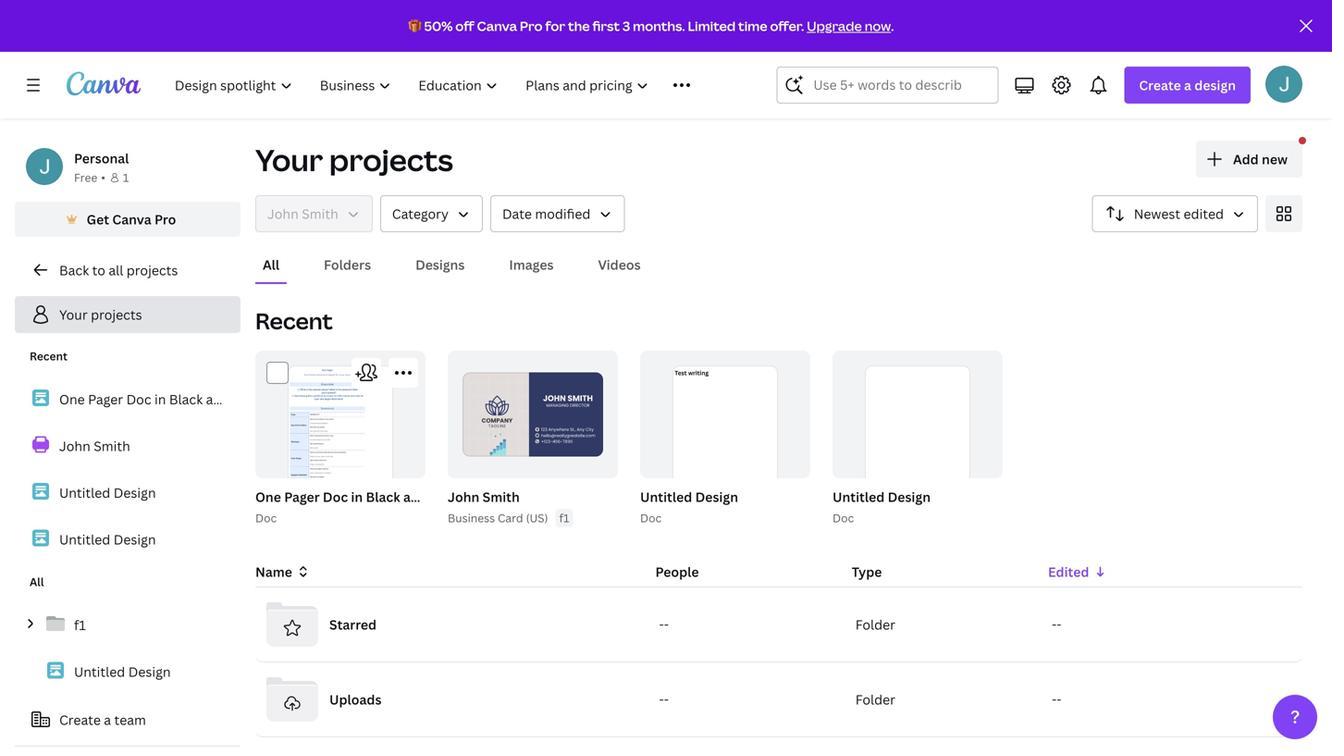 Task type: locate. For each thing, give the bounding box(es) containing it.
projects right all
[[127, 261, 178, 279]]

all
[[109, 261, 123, 279]]

1 vertical spatial create
[[59, 711, 101, 729]]

1 horizontal spatial your
[[255, 140, 323, 180]]

john smith inside john smith link
[[59, 437, 130, 455]]

1 horizontal spatial f1
[[559, 510, 570, 526]]

designs
[[415, 256, 465, 273]]

0 vertical spatial a
[[1184, 76, 1192, 94]]

1 vertical spatial untitled design
[[59, 530, 156, 548]]

1 vertical spatial your
[[59, 306, 88, 323]]

0 vertical spatial list
[[15, 379, 241, 559]]

back
[[59, 261, 89, 279]]

create
[[1139, 76, 1181, 94], [59, 711, 101, 729]]

3 right first
[[623, 17, 630, 35]]

Category button
[[380, 195, 483, 232]]

card
[[498, 510, 523, 526]]

f1
[[559, 510, 570, 526], [74, 616, 86, 634]]

1 vertical spatial 1
[[579, 456, 584, 470]]

Owner button
[[255, 195, 373, 232]]

untitled design link down john smith link
[[15, 473, 241, 512]]

1 folder from the top
[[856, 616, 896, 633]]

blue up (us)
[[537, 488, 565, 506]]

0 horizontal spatial 1
[[123, 170, 129, 185]]

doc left the in
[[323, 488, 348, 506]]

of
[[586, 456, 597, 470]]

folders button
[[316, 247, 378, 282]]

1 untitled design doc from the left
[[640, 488, 738, 526]]

name button
[[255, 562, 311, 582]]

0 horizontal spatial blue
[[470, 488, 499, 506]]

in
[[351, 488, 363, 506]]

create left "design"
[[1139, 76, 1181, 94]]

3
[[623, 17, 630, 35], [599, 456, 605, 470]]

blue up business
[[470, 488, 499, 506]]

style
[[697, 488, 729, 506]]

your up owner 'button'
[[255, 140, 323, 180]]

edited
[[1048, 563, 1089, 581]]

0 horizontal spatial your
[[59, 306, 88, 323]]

folder
[[856, 616, 896, 633], [856, 691, 896, 708]]

create inside button
[[59, 711, 101, 729]]

john for owner 'button'
[[267, 205, 299, 223]]

john inside owner 'button'
[[267, 205, 299, 223]]

2 untitled design button from the left
[[833, 486, 931, 509]]

0 horizontal spatial canva
[[112, 210, 151, 228]]

2 horizontal spatial john smith
[[448, 488, 520, 506]]

2 untitled design doc from the left
[[833, 488, 931, 526]]

untitled for 1st untitled design link from the bottom
[[74, 663, 125, 680]]

untitled design button up people
[[640, 486, 738, 509]]

canva inside get canva pro button
[[112, 210, 151, 228]]

a left "design"
[[1184, 76, 1192, 94]]

1 horizontal spatial untitled design button
[[833, 486, 931, 509]]

🎁
[[409, 17, 422, 35]]

1 vertical spatial your projects
[[59, 306, 142, 323]]

all inside button
[[263, 256, 279, 273]]

0 horizontal spatial all
[[30, 574, 44, 589]]

2 vertical spatial smith
[[483, 488, 520, 506]]

0 vertical spatial john smith
[[267, 205, 338, 223]]

0 horizontal spatial smith
[[94, 437, 130, 455]]

1 horizontal spatial your projects
[[255, 140, 453, 180]]

1 horizontal spatial john
[[267, 205, 299, 223]]

2 vertical spatial john
[[448, 488, 480, 506]]

add new button
[[1196, 141, 1303, 178]]

untitled design button
[[640, 486, 738, 509], [833, 486, 931, 509]]

a left team
[[104, 711, 111, 729]]

back to all projects link
[[15, 252, 241, 289]]

smith inside button
[[483, 488, 520, 506]]

canva right get
[[112, 210, 151, 228]]

canva right off
[[477, 17, 517, 35]]

offer.
[[770, 17, 804, 35]]

your
[[255, 140, 323, 180], [59, 306, 88, 323]]

your projects
[[255, 140, 453, 180], [59, 306, 142, 323]]

untitled
[[59, 484, 110, 501], [640, 488, 692, 506], [833, 488, 885, 506], [59, 530, 110, 548], [74, 663, 125, 680]]

a inside create a team button
[[104, 711, 111, 729]]

0 horizontal spatial create
[[59, 711, 101, 729]]

list
[[15, 379, 241, 559], [15, 605, 241, 754]]

2 vertical spatial untitled design link
[[15, 652, 241, 691]]

untitled design
[[59, 484, 156, 501], [59, 530, 156, 548], [74, 663, 171, 680]]

john
[[267, 205, 299, 223], [59, 437, 90, 455], [448, 488, 480, 506]]

Sort by button
[[1092, 195, 1258, 232]]

0 horizontal spatial your projects
[[59, 306, 142, 323]]

0 horizontal spatial untitled design button
[[640, 486, 738, 509]]

0 horizontal spatial recent
[[30, 348, 67, 364]]

1 horizontal spatial untitled design doc
[[833, 488, 931, 526]]

white
[[430, 488, 467, 506]]

all button
[[255, 247, 287, 282]]

projects down all
[[91, 306, 142, 323]]

smith inside owner 'button'
[[302, 205, 338, 223]]

off
[[455, 17, 474, 35]]

1 horizontal spatial all
[[263, 256, 279, 273]]

projects
[[329, 140, 453, 180], [127, 261, 178, 279], [91, 306, 142, 323]]

and
[[403, 488, 427, 506]]

recent down 'all' button
[[255, 306, 333, 336]]

1 vertical spatial folder
[[856, 691, 896, 708]]

smith
[[302, 205, 338, 223], [94, 437, 130, 455], [483, 488, 520, 506]]

john smith inside owner 'button'
[[267, 205, 338, 223]]

0 vertical spatial canva
[[477, 17, 517, 35]]

untitled design up f1 "link"
[[59, 530, 156, 548]]

2 horizontal spatial john
[[448, 488, 480, 506]]

untitled design link up f1 "link"
[[15, 520, 241, 559]]

1 vertical spatial pro
[[154, 210, 176, 228]]

🎁 50% off canva pro for the first 3 months. limited time offer. upgrade now .
[[409, 17, 894, 35]]

john smith
[[267, 205, 338, 223], [59, 437, 130, 455], [448, 488, 520, 506]]

1 horizontal spatial a
[[1184, 76, 1192, 94]]

black
[[366, 488, 400, 506]]

untitled design button up 'type'
[[833, 486, 931, 509]]

1 of 3
[[579, 456, 605, 470]]

0 horizontal spatial pro
[[154, 210, 176, 228]]

1 horizontal spatial 1
[[579, 456, 584, 470]]

50%
[[424, 17, 453, 35]]

your projects down 'to' at the top
[[59, 306, 142, 323]]

your projects up owner 'button'
[[255, 140, 453, 180]]

0 vertical spatial untitled design link
[[15, 473, 241, 512]]

0 vertical spatial john
[[267, 205, 299, 223]]

videos button
[[591, 247, 648, 282]]

recent
[[255, 306, 333, 336], [30, 348, 67, 364]]

0 vertical spatial recent
[[255, 306, 333, 336]]

top level navigation element
[[163, 67, 732, 104], [163, 67, 732, 104]]

1 vertical spatial canva
[[112, 210, 151, 228]]

1 vertical spatial john
[[59, 437, 90, 455]]

0 horizontal spatial john smith
[[59, 437, 130, 455]]

0 vertical spatial folder
[[856, 616, 896, 633]]

limited
[[688, 17, 736, 35]]

0 horizontal spatial f1
[[74, 616, 86, 634]]

type
[[852, 563, 882, 581]]

2 folder from the top
[[856, 691, 896, 708]]

1 list from the top
[[15, 379, 241, 559]]

0 vertical spatial f1
[[559, 510, 570, 526]]

1 horizontal spatial blue
[[537, 488, 565, 506]]

john inside john smith button
[[448, 488, 480, 506]]

pro left the for
[[520, 17, 543, 35]]

2 blue from the left
[[537, 488, 565, 506]]

business
[[448, 510, 495, 526]]

None search field
[[777, 67, 999, 104]]

1 vertical spatial list
[[15, 605, 241, 754]]

0 horizontal spatial 3
[[599, 456, 605, 470]]

projects up category
[[329, 140, 453, 180]]

1 horizontal spatial create
[[1139, 76, 1181, 94]]

john smith for john smith button
[[448, 488, 520, 506]]

untitled design doc up 'type'
[[833, 488, 931, 526]]

1 left of
[[579, 456, 584, 470]]

edited
[[1184, 205, 1224, 223]]

design
[[114, 484, 156, 501], [695, 488, 738, 506], [888, 488, 931, 506], [114, 530, 156, 548], [128, 663, 171, 680]]

your projects link
[[15, 296, 241, 333]]

untitled design down john smith link
[[59, 484, 156, 501]]

create inside dropdown button
[[1139, 76, 1181, 94]]

0 vertical spatial all
[[263, 256, 279, 273]]

0 horizontal spatial a
[[104, 711, 111, 729]]

new
[[1262, 150, 1288, 168]]

a inside the create a design dropdown button
[[1184, 76, 1192, 94]]

1 vertical spatial all
[[30, 574, 44, 589]]

0 vertical spatial your
[[255, 140, 323, 180]]

3 right of
[[599, 456, 605, 470]]

0 horizontal spatial untitled design doc
[[640, 488, 738, 526]]

2 untitled design link from the top
[[15, 520, 241, 559]]

1 vertical spatial untitled design link
[[15, 520, 241, 559]]

blue
[[470, 488, 499, 506], [537, 488, 565, 506]]

1 vertical spatial a
[[104, 711, 111, 729]]

f1 link
[[15, 605, 241, 644]]

--
[[659, 616, 669, 633], [1052, 616, 1062, 633], [659, 691, 669, 708], [1052, 691, 1062, 708]]

untitled design doc
[[640, 488, 738, 526], [833, 488, 931, 526]]

folder for starred
[[856, 616, 896, 633]]

1 vertical spatial projects
[[127, 261, 178, 279]]

untitled design down f1 "link"
[[74, 663, 171, 680]]

1 horizontal spatial canva
[[477, 17, 517, 35]]

name
[[255, 563, 292, 581]]

john smith link
[[15, 426, 241, 465]]

1 vertical spatial f1
[[74, 616, 86, 634]]

1 horizontal spatial smith
[[302, 205, 338, 223]]

list containing john smith
[[15, 379, 241, 559]]

2 vertical spatial untitled design
[[74, 663, 171, 680]]

untitled design doc up people
[[640, 488, 738, 526]]

0 horizontal spatial john
[[59, 437, 90, 455]]

1 vertical spatial john smith
[[59, 437, 130, 455]]

date
[[502, 205, 532, 223]]

free •
[[74, 170, 105, 185]]

0 vertical spatial create
[[1139, 76, 1181, 94]]

create left team
[[59, 711, 101, 729]]

1 vertical spatial 3
[[599, 456, 605, 470]]

personal
[[74, 149, 129, 167]]

create for create a design
[[1139, 76, 1181, 94]]

classic
[[568, 488, 612, 506]]

2 vertical spatial john smith
[[448, 488, 520, 506]]

untitled design for second untitled design link
[[59, 530, 156, 548]]

1 horizontal spatial pro
[[520, 17, 543, 35]]

videos
[[598, 256, 641, 273]]

recent down your projects link in the top of the page
[[30, 348, 67, 364]]

2 list from the top
[[15, 605, 241, 754]]

0 vertical spatial smith
[[302, 205, 338, 223]]

1 horizontal spatial 3
[[623, 17, 630, 35]]

canva
[[477, 17, 517, 35], [112, 210, 151, 228]]

1 vertical spatial smith
[[94, 437, 130, 455]]

your down back
[[59, 306, 88, 323]]

2 horizontal spatial smith
[[483, 488, 520, 506]]

untitled design link
[[15, 473, 241, 512], [15, 520, 241, 559], [15, 652, 241, 691]]

0 vertical spatial untitled design
[[59, 484, 156, 501]]

john inside john smith link
[[59, 437, 90, 455]]

-
[[659, 616, 664, 633], [664, 616, 669, 633], [1052, 616, 1057, 633], [1057, 616, 1062, 633], [659, 691, 664, 708], [664, 691, 669, 708], [1052, 691, 1057, 708], [1057, 691, 1062, 708]]

untitled design link down f1 "link"
[[15, 652, 241, 691]]

to
[[92, 261, 105, 279]]

all
[[263, 256, 279, 273], [30, 574, 44, 589]]

0 vertical spatial 1
[[123, 170, 129, 185]]

a for design
[[1184, 76, 1192, 94]]

1 right •
[[123, 170, 129, 185]]

1 horizontal spatial john smith
[[267, 205, 338, 223]]

pro up 'back to all projects' 'link'
[[154, 210, 176, 228]]

free
[[74, 170, 97, 185]]



Task type: describe. For each thing, give the bounding box(es) containing it.
professional
[[615, 488, 693, 506]]

now
[[865, 17, 891, 35]]

1 vertical spatial recent
[[30, 348, 67, 364]]

uploads
[[329, 691, 382, 708]]

untitled for first untitled design link
[[59, 484, 110, 501]]

f1 button
[[556, 509, 573, 527]]

pager
[[284, 488, 320, 506]]

the
[[568, 17, 590, 35]]

create for create a team
[[59, 711, 101, 729]]

for
[[545, 17, 565, 35]]

1 horizontal spatial recent
[[255, 306, 333, 336]]

folders
[[324, 256, 371, 273]]

upgrade now button
[[807, 17, 891, 35]]

get canva pro button
[[15, 202, 241, 237]]

edited button
[[1048, 562, 1230, 582]]

time
[[738, 17, 768, 35]]

business card (us)
[[448, 510, 548, 526]]

untitled design doc for 1st 'untitled design' button from right
[[833, 488, 931, 526]]

untitled design for first untitled design link
[[59, 484, 156, 501]]

.
[[891, 17, 894, 35]]

projects inside 'link'
[[127, 261, 178, 279]]

light
[[502, 488, 534, 506]]

f1 inside button
[[559, 510, 570, 526]]

design for second untitled design link
[[114, 530, 156, 548]]

people
[[656, 563, 699, 581]]

design
[[1195, 76, 1236, 94]]

1 untitled design button from the left
[[640, 486, 738, 509]]

1 for 1 of 3
[[579, 456, 584, 470]]

get canva pro
[[87, 210, 176, 228]]

team
[[114, 711, 146, 729]]

list containing f1
[[15, 605, 241, 754]]

1 untitled design link from the top
[[15, 473, 241, 512]]

0 vertical spatial your projects
[[255, 140, 453, 180]]

category
[[392, 205, 449, 223]]

Search search field
[[814, 68, 962, 103]]

folder for uploads
[[856, 691, 896, 708]]

untitled design doc for 1st 'untitled design' button from left
[[640, 488, 738, 526]]

a for team
[[104, 711, 111, 729]]

john smith image
[[1266, 65, 1303, 102]]

modified
[[535, 205, 591, 223]]

doc down one
[[255, 510, 277, 526]]

starred
[[329, 616, 377, 633]]

add
[[1233, 150, 1259, 168]]

•
[[101, 170, 105, 185]]

0 vertical spatial pro
[[520, 17, 543, 35]]

smith for owner 'button'
[[302, 205, 338, 223]]

newest edited
[[1134, 205, 1224, 223]]

pro inside button
[[154, 210, 176, 228]]

add new
[[1233, 150, 1288, 168]]

0 vertical spatial 3
[[623, 17, 630, 35]]

first
[[593, 17, 620, 35]]

Date modified button
[[490, 195, 625, 232]]

images
[[509, 256, 554, 273]]

create a team
[[59, 711, 146, 729]]

2 vertical spatial projects
[[91, 306, 142, 323]]

john for john smith button
[[448, 488, 480, 506]]

0 vertical spatial projects
[[329, 140, 453, 180]]

create a design
[[1139, 76, 1236, 94]]

john smith button
[[448, 486, 520, 509]]

create a design button
[[1125, 67, 1251, 104]]

design for 1st untitled design link from the bottom
[[128, 663, 171, 680]]

newest
[[1134, 205, 1181, 223]]

john smith for owner 'button'
[[267, 205, 338, 223]]

designs button
[[408, 247, 472, 282]]

(us)
[[526, 510, 548, 526]]

3 untitled design link from the top
[[15, 652, 241, 691]]

untitled design for 1st untitled design link from the bottom
[[74, 663, 171, 680]]

images button
[[502, 247, 561, 282]]

1 for 1
[[123, 170, 129, 185]]

design for first untitled design link
[[114, 484, 156, 501]]

smith inside list
[[94, 437, 130, 455]]

one
[[255, 488, 281, 506]]

one pager doc in black and white blue light blue classic professional style button
[[255, 486, 729, 509]]

upgrade
[[807, 17, 862, 35]]

date modified
[[502, 205, 591, 223]]

smith for john smith button
[[483, 488, 520, 506]]

f1 inside "link"
[[74, 616, 86, 634]]

one pager doc in black and white blue light blue classic professional style doc
[[255, 488, 729, 526]]

doc down the professional
[[640, 510, 662, 526]]

get
[[87, 210, 109, 228]]

1 blue from the left
[[470, 488, 499, 506]]

back to all projects
[[59, 261, 178, 279]]

create a team button
[[15, 701, 241, 738]]

months.
[[633, 17, 685, 35]]

doc up 'type'
[[833, 510, 854, 526]]

untitled for second untitled design link
[[59, 530, 110, 548]]



Task type: vqa. For each thing, say whether or not it's contained in the screenshot.
Christina Overa 'icon'
no



